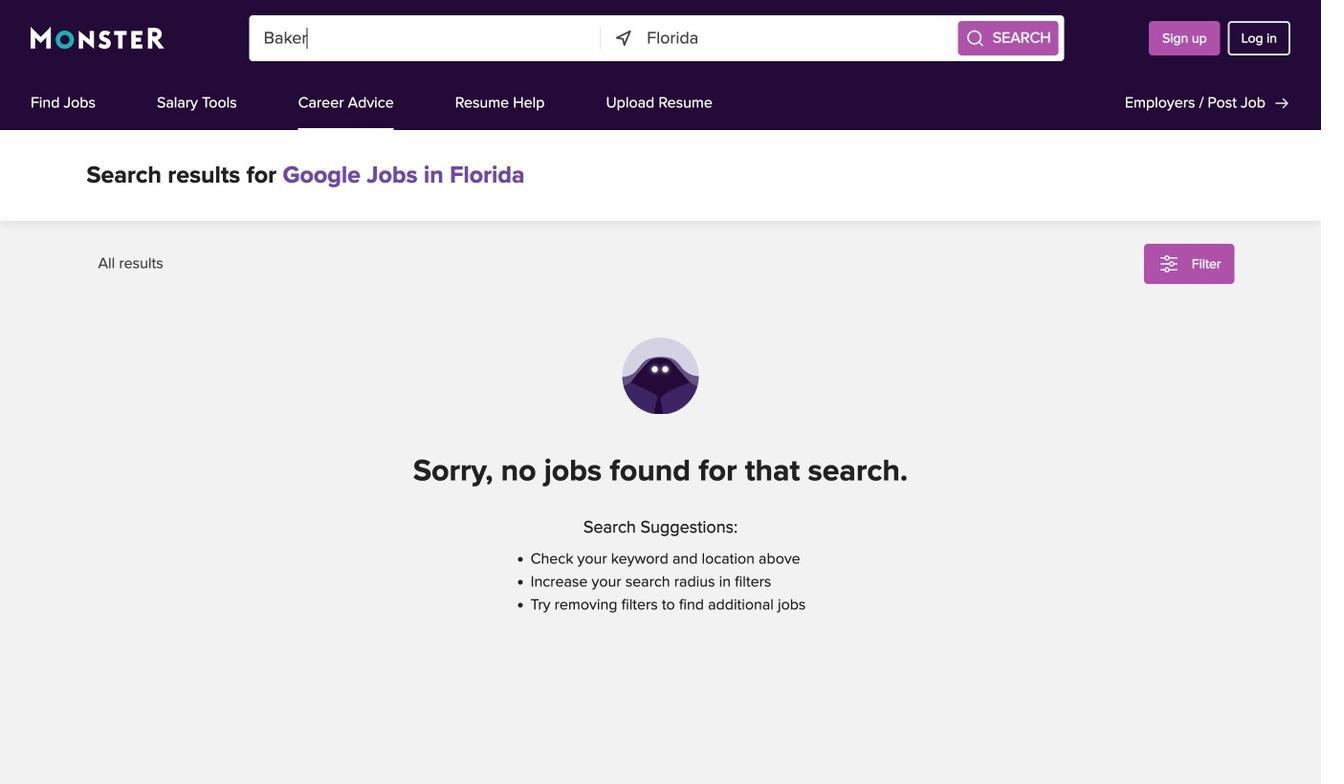 Task type: locate. For each thing, give the bounding box(es) containing it.
filter image
[[1158, 253, 1181, 276]]

filter image
[[1158, 253, 1181, 276]]

Enter location or "remote" search field
[[647, 15, 953, 61]]

Search jobs, keywords, companies search field
[[249, 15, 601, 61]]



Task type: vqa. For each thing, say whether or not it's contained in the screenshot.
Filter icon
yes



Task type: describe. For each thing, give the bounding box(es) containing it.
enable reverse geolocation image
[[614, 28, 635, 49]]

monster image
[[31, 27, 165, 50]]



